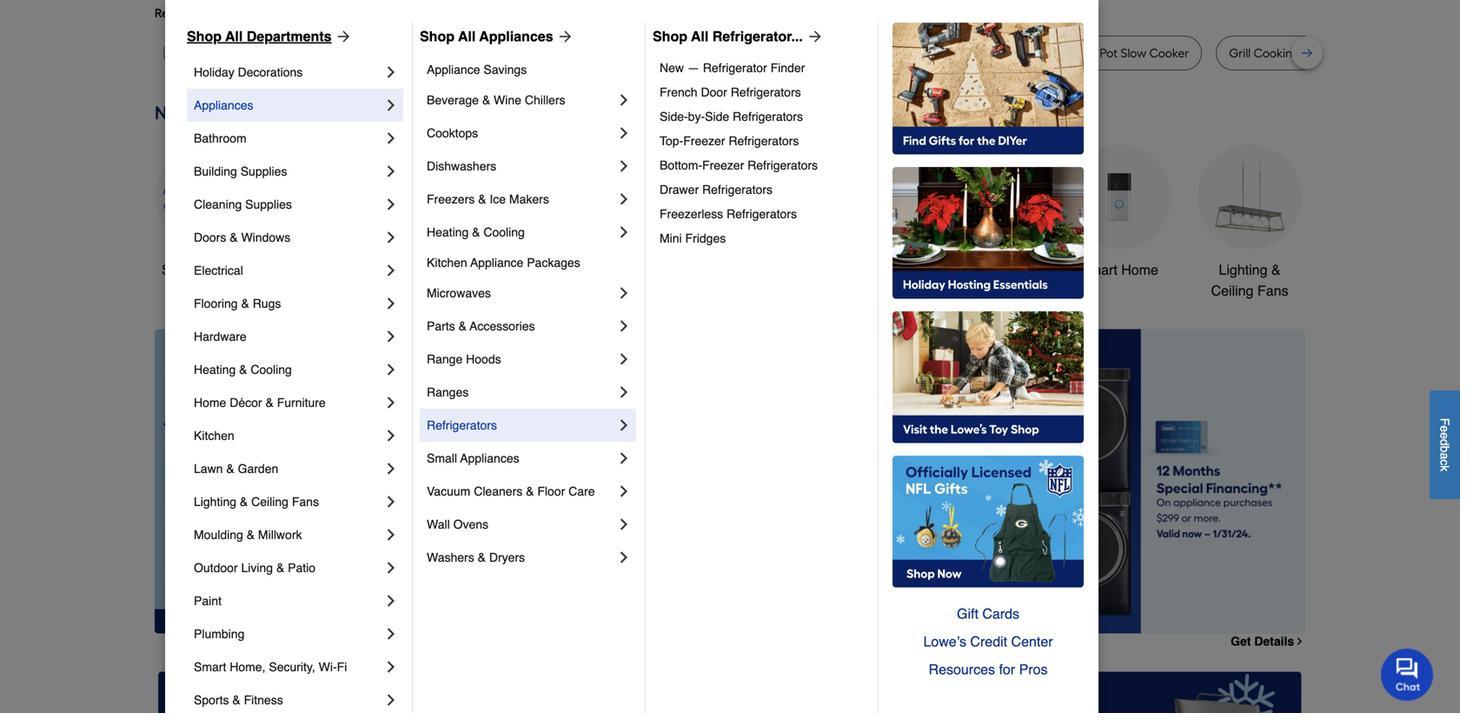 Task type: locate. For each thing, give the bounding box(es) containing it.
1 horizontal spatial tools
[[863, 262, 896, 278]]

doors & windows link
[[194, 221, 383, 254]]

bottom-freezer refrigerators
[[660, 158, 818, 172]]

1 vertical spatial home
[[194, 396, 226, 410]]

freezers & ice makers link
[[427, 183, 616, 216]]

home,
[[230, 660, 266, 674]]

shop all refrigerator...
[[653, 28, 803, 44]]

2 cooker from the left
[[1150, 46, 1190, 60]]

get up to 2 free select tools or batteries when you buy 1 with select purchases. image
[[158, 672, 521, 713]]

1 vertical spatial decorations
[[561, 283, 635, 299]]

1 vertical spatial heating
[[194, 363, 236, 377]]

crock up finder
[[803, 46, 835, 60]]

1 horizontal spatial smart
[[1081, 262, 1118, 278]]

decorations inside 'link'
[[238, 65, 303, 79]]

1 horizontal spatial lighting & ceiling fans link
[[1198, 145, 1303, 301]]

moulding & millwork link
[[194, 518, 383, 551]]

crock right instant pot
[[1065, 46, 1097, 60]]

wall
[[427, 517, 450, 531]]

0 vertical spatial fans
[[1258, 283, 1289, 299]]

chevron right image for appliances
[[383, 97, 400, 114]]

0 horizontal spatial arrow right image
[[332, 28, 353, 45]]

0 horizontal spatial smart
[[194, 660, 226, 674]]

refrigerators up drawer refrigerators link
[[748, 158, 818, 172]]

0 vertical spatial smart
[[1081, 262, 1118, 278]]

chevron right image for beverage & wine chillers
[[616, 91, 633, 109]]

credit
[[971, 634, 1008, 650]]

1 horizontal spatial cooker
[[1150, 46, 1190, 60]]

0 horizontal spatial decorations
[[238, 65, 303, 79]]

christmas decorations
[[561, 262, 635, 299]]

1 vertical spatial kitchen
[[194, 429, 235, 443]]

arrow right image inside "shop all departments" link
[[332, 28, 353, 45]]

1 vertical spatial cooling
[[251, 363, 292, 377]]

1 horizontal spatial crock
[[1065, 46, 1097, 60]]

1 vertical spatial outdoor
[[194, 561, 238, 575]]

1 pot from the left
[[838, 46, 856, 60]]

appliances up arrow left icon
[[460, 451, 520, 465]]

living
[[241, 561, 273, 575]]

heating & cooling down freezers & ice makers
[[427, 225, 525, 239]]

smart home link
[[1068, 145, 1172, 280]]

lowe's credit center
[[924, 634, 1054, 650]]

scroll to item #2 image
[[841, 602, 883, 609]]

arrow right image
[[332, 28, 353, 45], [803, 28, 824, 45], [1274, 481, 1291, 499]]

pot
[[838, 46, 856, 60], [908, 46, 926, 60], [1007, 46, 1025, 60], [1100, 46, 1118, 60]]

new
[[660, 61, 684, 75]]

1 horizontal spatial cooking
[[1254, 46, 1301, 60]]

0 horizontal spatial ceiling
[[251, 495, 289, 509]]

c
[[1439, 459, 1453, 465]]

tools up equipment
[[863, 262, 896, 278]]

chevron right image for home décor & furniture
[[383, 394, 400, 411]]

all for refrigerator...
[[691, 28, 709, 44]]

windows
[[241, 230, 291, 244]]

ice
[[490, 192, 506, 206]]

drawer refrigerators
[[660, 183, 773, 197]]

home inside home décor & furniture link
[[194, 396, 226, 410]]

0 vertical spatial home
[[1122, 262, 1159, 278]]

0 horizontal spatial heating & cooling link
[[194, 353, 383, 386]]

e
[[1439, 426, 1453, 432], [1439, 432, 1453, 439]]

0 horizontal spatial for
[[295, 6, 310, 20]]

side-by-side refrigerators
[[660, 110, 804, 123]]

d
[[1439, 439, 1453, 446]]

chevron right image for 'small appliances' link
[[616, 450, 633, 467]]

1 vertical spatial freezer
[[703, 158, 745, 172]]

chevron right image
[[616, 190, 633, 208], [616, 223, 633, 241], [383, 295, 400, 312], [383, 328, 400, 345], [616, 350, 633, 368], [383, 361, 400, 378], [616, 384, 633, 401], [616, 450, 633, 467], [616, 483, 633, 500], [383, 493, 400, 510], [383, 526, 400, 544], [616, 549, 633, 566], [383, 559, 400, 577], [383, 592, 400, 610], [1295, 636, 1306, 647], [383, 658, 400, 676], [383, 691, 400, 709]]

0 vertical spatial appliances
[[480, 28, 554, 44]]

f e e d b a c k
[[1439, 418, 1453, 472]]

get details
[[1231, 634, 1295, 648]]

shop for shop all departments
[[187, 28, 222, 44]]

1 horizontal spatial kitchen
[[427, 256, 468, 270]]

1 horizontal spatial lighting
[[1220, 262, 1268, 278]]

shop down recommended
[[187, 28, 222, 44]]

vacuum
[[427, 484, 471, 498]]

decorations down "shop all departments" link
[[238, 65, 303, 79]]

for
[[295, 6, 310, 20], [1000, 661, 1016, 677]]

chevron right image for the bottommost lighting & ceiling fans link
[[383, 493, 400, 510]]

supplies for building supplies
[[241, 164, 287, 178]]

0 vertical spatial freezer
[[684, 134, 726, 148]]

kitchen for kitchen
[[194, 429, 235, 443]]

heating & cooling
[[427, 225, 525, 239], [194, 363, 292, 377]]

fitness
[[244, 693, 283, 707]]

refrigerators up bottom-freezer refrigerators link
[[729, 134, 799, 148]]

chevron right image for kitchen
[[383, 427, 400, 444]]

0 vertical spatial bathroom
[[194, 131, 247, 145]]

0 vertical spatial outdoor
[[809, 262, 860, 278]]

1 horizontal spatial decorations
[[561, 283, 635, 299]]

furniture
[[277, 396, 326, 410]]

top-freezer refrigerators
[[660, 134, 799, 148]]

christmas
[[567, 262, 630, 278]]

holiday hosting essentials. image
[[893, 167, 1084, 299]]

0 horizontal spatial lighting & ceiling fans
[[194, 495, 319, 509]]

for inside heading
[[295, 6, 310, 20]]

0 vertical spatial heating & cooling
[[427, 225, 525, 239]]

chevron right image for moulding & millwork link
[[383, 526, 400, 544]]

freezer down by-
[[684, 134, 726, 148]]

chevron right image for the washers & dryers link at bottom left
[[616, 549, 633, 566]]

1 horizontal spatial for
[[1000, 661, 1016, 677]]

freezerless
[[660, 207, 724, 221]]

0 horizontal spatial heating & cooling
[[194, 363, 292, 377]]

kitchen up 'lawn' at the bottom
[[194, 429, 235, 443]]

appliance down "triple slow cooker"
[[427, 63, 480, 77]]

1 horizontal spatial home
[[1122, 262, 1159, 278]]

beverage
[[427, 93, 479, 107]]

cooker left grill
[[1150, 46, 1190, 60]]

beverage & wine chillers link
[[427, 83, 616, 117]]

outdoor living & patio link
[[194, 551, 383, 584]]

2 vertical spatial appliances
[[460, 451, 520, 465]]

kitchen
[[427, 256, 468, 270], [194, 429, 235, 443]]

1 horizontal spatial shop
[[420, 28, 455, 44]]

heating down hardware
[[194, 363, 236, 377]]

tools inside outdoor tools & equipment
[[863, 262, 896, 278]]

0 horizontal spatial bathroom
[[194, 131, 247, 145]]

cooker up 'appliance savings'
[[440, 46, 480, 60]]

outdoor up equipment
[[809, 262, 860, 278]]

cards
[[983, 606, 1020, 622]]

savings
[[484, 63, 527, 77]]

2 slow from the left
[[1121, 46, 1147, 60]]

cooling up 'kitchen appliance packages'
[[484, 225, 525, 239]]

fans
[[1258, 283, 1289, 299], [292, 495, 319, 509]]

all right shop
[[198, 262, 213, 278]]

1 vertical spatial supplies
[[245, 197, 292, 211]]

fi
[[337, 660, 347, 674]]

hoods
[[466, 352, 501, 366]]

arrow right image
[[554, 28, 574, 45]]

wall ovens
[[427, 517, 489, 531]]

building supplies link
[[194, 155, 383, 188]]

0 horizontal spatial kitchen
[[194, 429, 235, 443]]

cooling for rightmost "heating & cooling" link
[[484, 225, 525, 239]]

building supplies
[[194, 164, 287, 178]]

refrigerators up small appliances
[[427, 418, 497, 432]]

1 horizontal spatial heating & cooling
[[427, 225, 525, 239]]

outdoor inside outdoor tools & equipment
[[809, 262, 860, 278]]

0 horizontal spatial crock
[[803, 46, 835, 60]]

lighting
[[1220, 262, 1268, 278], [194, 495, 237, 509]]

1 e from the top
[[1439, 426, 1453, 432]]

warming
[[1350, 46, 1402, 60]]

1 horizontal spatial outdoor
[[809, 262, 860, 278]]

kitchen up microwaves
[[427, 256, 468, 270]]

1 horizontal spatial arrow right image
[[803, 28, 824, 45]]

all for deals
[[198, 262, 213, 278]]

0 horizontal spatial cooling
[[251, 363, 292, 377]]

shop
[[162, 262, 194, 278]]

dishwashers link
[[427, 150, 616, 183]]

1 vertical spatial heating & cooling
[[194, 363, 292, 377]]

freezerless refrigerators link
[[660, 202, 866, 226]]

parts & accessories
[[427, 319, 535, 333]]

home
[[1122, 262, 1159, 278], [194, 396, 226, 410]]

shop up new
[[653, 28, 688, 44]]

cooling for "heating & cooling" link to the bottom
[[251, 363, 292, 377]]

heating for rightmost "heating & cooling" link
[[427, 225, 469, 239]]

smart home
[[1081, 262, 1159, 278]]

heating
[[427, 225, 469, 239], [194, 363, 236, 377]]

4 pot from the left
[[1100, 46, 1118, 60]]

chevron right image for freezers & ice makers link
[[616, 190, 633, 208]]

1 crock from the left
[[803, 46, 835, 60]]

small
[[427, 451, 457, 465]]

0 vertical spatial lighting
[[1220, 262, 1268, 278]]

kitchen link
[[194, 419, 383, 452]]

heating & cooling for "heating & cooling" link to the bottom
[[194, 363, 292, 377]]

e up "b"
[[1439, 432, 1453, 439]]

outdoor down 'moulding'
[[194, 561, 238, 575]]

0 horizontal spatial home
[[194, 396, 226, 410]]

decorations down christmas
[[561, 283, 635, 299]]

chevron right image
[[383, 63, 400, 81], [616, 91, 633, 109], [383, 97, 400, 114], [616, 124, 633, 142], [383, 130, 400, 147], [616, 157, 633, 175], [383, 163, 400, 180], [383, 196, 400, 213], [383, 229, 400, 246], [383, 262, 400, 279], [616, 284, 633, 302], [616, 317, 633, 335], [383, 394, 400, 411], [616, 417, 633, 434], [383, 427, 400, 444], [383, 460, 400, 477], [616, 516, 633, 533], [383, 625, 400, 643]]

1 shop from the left
[[187, 28, 222, 44]]

2 crock from the left
[[1065, 46, 1097, 60]]

1 horizontal spatial bathroom
[[959, 262, 1020, 278]]

home décor & furniture
[[194, 396, 326, 410]]

microwave
[[520, 46, 580, 60]]

security,
[[269, 660, 315, 674]]

center
[[1012, 634, 1054, 650]]

0 vertical spatial heating
[[427, 225, 469, 239]]

patio
[[288, 561, 316, 575]]

1 horizontal spatial ceiling
[[1212, 283, 1254, 299]]

refrigerator
[[703, 61, 768, 75]]

0 vertical spatial heating & cooling link
[[427, 216, 616, 249]]

flooring
[[194, 297, 238, 310]]

e up the "d"
[[1439, 426, 1453, 432]]

0 horizontal spatial outdoor
[[194, 561, 238, 575]]

range hoods link
[[427, 343, 616, 376]]

1 vertical spatial lighting & ceiling fans
[[194, 495, 319, 509]]

beverage & wine chillers
[[427, 93, 566, 107]]

refrigerators
[[731, 85, 801, 99], [733, 110, 804, 123], [729, 134, 799, 148], [748, 158, 818, 172], [703, 183, 773, 197], [727, 207, 797, 221], [427, 418, 497, 432]]

heating & cooling link up furniture
[[194, 353, 383, 386]]

all up 'appliance savings'
[[458, 28, 476, 44]]

decorations for holiday
[[238, 65, 303, 79]]

1 horizontal spatial slow
[[1121, 46, 1147, 60]]

officially licensed n f l gifts. shop now. image
[[893, 456, 1084, 588]]

0 horizontal spatial heating
[[194, 363, 236, 377]]

0 horizontal spatial slow
[[412, 46, 437, 60]]

arrow right image for shop all departments
[[332, 28, 353, 45]]

recommended
[[155, 6, 238, 20]]

heating & cooling link down makers
[[427, 216, 616, 249]]

3 shop from the left
[[653, 28, 688, 44]]

outdoor for outdoor tools & equipment
[[809, 262, 860, 278]]

arrow right image inside shop all refrigerator... link
[[803, 28, 824, 45]]

a
[[1439, 453, 1453, 459]]

triple
[[378, 46, 409, 60]]

slow
[[412, 46, 437, 60], [1121, 46, 1147, 60]]

moulding & millwork
[[194, 528, 302, 542]]

shop for shop all refrigerator...
[[653, 28, 688, 44]]

appliances inside 'link'
[[194, 98, 253, 112]]

heating & cooling up décor on the left of page
[[194, 363, 292, 377]]

top-freezer refrigerators link
[[660, 129, 866, 153]]

1 vertical spatial heating & cooling link
[[194, 353, 383, 386]]

0 horizontal spatial tools
[[452, 262, 484, 278]]

heating for "heating & cooling" link to the bottom
[[194, 363, 236, 377]]

crock for crock pot cooking pot
[[803, 46, 835, 60]]

supplies up cleaning supplies
[[241, 164, 287, 178]]

wi-
[[319, 660, 337, 674]]

0 vertical spatial decorations
[[238, 65, 303, 79]]

1 horizontal spatial cooling
[[484, 225, 525, 239]]

heating down freezers at the left top of page
[[427, 225, 469, 239]]

1 vertical spatial fans
[[292, 495, 319, 509]]

chevron right image for holiday decorations
[[383, 63, 400, 81]]

tools up microwaves
[[452, 262, 484, 278]]

1 horizontal spatial heating
[[427, 225, 469, 239]]

chevron right image for smart home, security, wi-fi link
[[383, 658, 400, 676]]

home décor & furniture link
[[194, 386, 383, 419]]

2 shop from the left
[[420, 28, 455, 44]]

shop all departments
[[187, 28, 332, 44]]

finder
[[771, 61, 806, 75]]

0 horizontal spatial cooker
[[440, 46, 480, 60]]

appliance up microwaves link
[[471, 256, 524, 270]]

wall ovens link
[[427, 508, 616, 541]]

0 vertical spatial kitchen
[[427, 256, 468, 270]]

all down recommended searches for you
[[225, 28, 243, 44]]

smart for smart home
[[1081, 262, 1118, 278]]

3 pot from the left
[[1007, 46, 1025, 60]]

chevron right image for refrigerators
[[616, 417, 633, 434]]

refrigerators down french door refrigerators link
[[733, 110, 804, 123]]

1 vertical spatial appliances
[[194, 98, 253, 112]]

appliances down holiday
[[194, 98, 253, 112]]

kitchen appliance packages link
[[427, 249, 633, 277]]

all for departments
[[225, 28, 243, 44]]

side
[[705, 110, 730, 123]]

supplies up the windows
[[245, 197, 292, 211]]

home inside smart home link
[[1122, 262, 1159, 278]]

chevron right image for rightmost "heating & cooling" link
[[616, 223, 633, 241]]

triple slow cooker
[[378, 46, 480, 60]]

0 vertical spatial for
[[295, 6, 310, 20]]

smart home, security, wi-fi link
[[194, 650, 383, 684]]

chevron right image for doors & windows
[[383, 229, 400, 246]]

all up —
[[691, 28, 709, 44]]

0 horizontal spatial lighting
[[194, 495, 237, 509]]

up to 35 percent off select small appliances. image
[[549, 672, 912, 713]]

resources for pros link
[[893, 656, 1084, 684]]

appliance
[[427, 63, 480, 77], [471, 256, 524, 270]]

1 horizontal spatial lighting & ceiling fans
[[1212, 262, 1289, 299]]

freezer down top-freezer refrigerators on the top
[[703, 158, 745, 172]]

0 vertical spatial cooling
[[484, 225, 525, 239]]

shop up "triple slow cooker"
[[420, 28, 455, 44]]

chillers
[[525, 93, 566, 107]]

2 horizontal spatial shop
[[653, 28, 688, 44]]

0 horizontal spatial cooking
[[859, 46, 905, 60]]

cooling up home décor & furniture
[[251, 363, 292, 377]]

2 tools from the left
[[863, 262, 896, 278]]

for left you
[[295, 6, 310, 20]]

0 vertical spatial lighting & ceiling fans
[[1212, 262, 1289, 299]]

outdoor inside outdoor living & patio link
[[194, 561, 238, 575]]

0 vertical spatial lighting & ceiling fans link
[[1198, 145, 1303, 301]]

appliances up savings
[[480, 28, 554, 44]]

shop all deals
[[162, 262, 252, 278]]

arrow right image for shop all refrigerator...
[[803, 28, 824, 45]]

1 vertical spatial smart
[[194, 660, 226, 674]]

0 vertical spatial supplies
[[241, 164, 287, 178]]

chevron right image for paint 'link' in the bottom left of the page
[[383, 592, 400, 610]]

chevron right image for "heating & cooling" link to the bottom
[[383, 361, 400, 378]]

washers
[[427, 550, 475, 564]]

microwaves
[[427, 286, 491, 300]]

for left pros
[[1000, 661, 1016, 677]]

0 horizontal spatial lighting & ceiling fans link
[[194, 485, 383, 518]]

chevron right image for dishwashers
[[616, 157, 633, 175]]

0 horizontal spatial shop
[[187, 28, 222, 44]]

pot for crock pot slow cooker
[[1100, 46, 1118, 60]]



Task type: vqa. For each thing, say whether or not it's contained in the screenshot.
Refrigerators's chevron right icon
yes



Task type: describe. For each thing, give the bounding box(es) containing it.
crock for crock pot slow cooker
[[1065, 46, 1097, 60]]

plumbing
[[194, 627, 245, 641]]

refrigerators down bottom-freezer refrigerators
[[703, 183, 773, 197]]

door
[[701, 85, 728, 99]]

up to 30 percent off select grills and accessories. image
[[940, 672, 1303, 713]]

floor
[[538, 484, 565, 498]]

appliance savings link
[[427, 56, 633, 83]]

pros
[[1020, 661, 1048, 677]]

find gifts for the diyer. image
[[893, 23, 1084, 155]]

french door refrigerators
[[660, 85, 801, 99]]

1 vertical spatial bathroom
[[959, 262, 1020, 278]]

freezer for bottom-
[[703, 158, 745, 172]]

0 horizontal spatial bathroom link
[[194, 122, 383, 155]]

2 horizontal spatial arrow right image
[[1274, 481, 1291, 499]]

holiday decorations
[[194, 65, 303, 79]]

1 horizontal spatial fans
[[1258, 283, 1289, 299]]

freezers
[[427, 192, 475, 206]]

departments
[[247, 28, 332, 44]]

smart home, security, wi-fi
[[194, 660, 347, 674]]

heating & cooling for rightmost "heating & cooling" link
[[427, 225, 525, 239]]

freezer for top-
[[684, 134, 726, 148]]

chevron right image for microwaves
[[616, 284, 633, 302]]

all for appliances
[[458, 28, 476, 44]]

cleaning
[[194, 197, 242, 211]]

lawn
[[194, 462, 223, 476]]

crock pot cooking pot
[[803, 46, 926, 60]]

pot for instant pot
[[1007, 46, 1025, 60]]

plumbing link
[[194, 617, 383, 650]]

by-
[[688, 110, 705, 123]]

millwork
[[258, 528, 302, 542]]

0 vertical spatial appliance
[[427, 63, 480, 77]]

cleaning supplies
[[194, 197, 292, 211]]

holiday
[[194, 65, 235, 79]]

ranges
[[427, 385, 469, 399]]

drawer
[[660, 183, 699, 197]]

shop all departments link
[[187, 26, 353, 47]]

kitchen appliance packages
[[427, 256, 581, 270]]

chevron right image for vacuum cleaners & floor care link
[[616, 483, 633, 500]]

2 pot from the left
[[908, 46, 926, 60]]

shop all appliances link
[[420, 26, 574, 47]]

sports & fitness link
[[194, 684, 383, 713]]

chevron right image for hardware link
[[383, 328, 400, 345]]

french door refrigerators link
[[660, 80, 866, 104]]

& inside 'link'
[[230, 230, 238, 244]]

appliance savings
[[427, 63, 527, 77]]

décor
[[230, 396, 262, 410]]

scroll to item #5 image
[[967, 602, 1008, 609]]

doors & windows
[[194, 230, 291, 244]]

mini
[[660, 231, 682, 245]]

electrical
[[194, 263, 243, 277]]

side-by-side refrigerators link
[[660, 104, 866, 129]]

tools link
[[416, 145, 520, 280]]

chevron right image for cleaning supplies
[[383, 196, 400, 213]]

flooring & rugs
[[194, 297, 281, 310]]

small appliances link
[[427, 442, 616, 475]]

chevron right image for outdoor living & patio link
[[383, 559, 400, 577]]

chevron right image for lawn & garden
[[383, 460, 400, 477]]

& inside lighting & ceiling fans
[[1272, 262, 1281, 278]]

paint link
[[194, 584, 383, 617]]

scroll to item #4 image
[[925, 602, 967, 609]]

outdoor for outdoor living & patio
[[194, 561, 238, 575]]

chevron right image for range hoods link
[[616, 350, 633, 368]]

1 slow from the left
[[412, 46, 437, 60]]

garden
[[238, 462, 279, 476]]

electrical link
[[194, 254, 383, 287]]

moulding
[[194, 528, 243, 542]]

kitchen for kitchen appliance packages
[[427, 256, 468, 270]]

gift cards
[[957, 606, 1020, 622]]

1 horizontal spatial heating & cooling link
[[427, 216, 616, 249]]

mini fridges link
[[660, 226, 866, 250]]

cleaners
[[474, 484, 523, 498]]

1 cooker from the left
[[440, 46, 480, 60]]

arrow left image
[[478, 481, 496, 499]]

gift
[[957, 606, 979, 622]]

outdoor tools & equipment link
[[807, 145, 911, 301]]

visit the lowe's toy shop. image
[[893, 311, 1084, 444]]

parts & accessories link
[[427, 310, 616, 343]]

care
[[569, 484, 595, 498]]

refrigerators down the new — refrigerator finder link
[[731, 85, 801, 99]]

shop all refrigerator... link
[[653, 26, 824, 47]]

dryers
[[489, 550, 525, 564]]

ovens
[[454, 517, 489, 531]]

chevron right image for plumbing
[[383, 625, 400, 643]]

ranges link
[[427, 376, 616, 409]]

up to 30 percent off select major appliances. plus, save up to an extra $750 on major appliances. image
[[464, 329, 1306, 633]]

chevron right image for flooring & rugs "link"
[[383, 295, 400, 312]]

1 vertical spatial ceiling
[[251, 495, 289, 509]]

cooktops
[[427, 126, 478, 140]]

details
[[1255, 634, 1295, 648]]

chevron right image for electrical
[[383, 262, 400, 279]]

vacuum cleaners & floor care link
[[427, 475, 616, 508]]

chevron right image for wall ovens
[[616, 516, 633, 533]]

fridges
[[686, 231, 726, 245]]

lawn & garden link
[[194, 452, 383, 485]]

supplies for cleaning supplies
[[245, 197, 292, 211]]

0 vertical spatial ceiling
[[1212, 283, 1254, 299]]

lawn & garden
[[194, 462, 279, 476]]

0 horizontal spatial fans
[[292, 495, 319, 509]]

pot for crock pot cooking pot
[[838, 46, 856, 60]]

cleaning supplies link
[[194, 188, 383, 221]]

& inside outdoor tools & equipment
[[900, 262, 909, 278]]

2 cooking from the left
[[1254, 46, 1301, 60]]

vacuum cleaners & floor care
[[427, 484, 595, 498]]

instant
[[966, 46, 1004, 60]]

shop these last-minute gifts. $99 or less. quantities are limited and won't last. image
[[155, 329, 436, 633]]

chevron right image for ranges link
[[616, 384, 633, 401]]

chevron right image inside get details link
[[1295, 636, 1306, 647]]

dishwashers
[[427, 159, 497, 173]]

chevron right image for cooktops
[[616, 124, 633, 142]]

chevron right image for sports & fitness "link"
[[383, 691, 400, 709]]

resources for pros
[[929, 661, 1048, 677]]

small appliances
[[427, 451, 520, 465]]

rugs
[[253, 297, 281, 310]]

1 horizontal spatial bathroom link
[[937, 145, 1042, 280]]

decorations for christmas
[[561, 283, 635, 299]]

side-
[[660, 110, 688, 123]]

chevron right image for building supplies
[[383, 163, 400, 180]]

lowe's credit center link
[[893, 628, 1084, 656]]

chevron right image for parts & accessories
[[616, 317, 633, 335]]

refrigerators link
[[427, 409, 616, 442]]

f e e d b a c k button
[[1431, 390, 1461, 499]]

packages
[[527, 256, 581, 270]]

1 tools from the left
[[452, 262, 484, 278]]

refrigerators down drawer refrigerators link
[[727, 207, 797, 221]]

smart for smart home, security, wi-fi
[[194, 660, 226, 674]]

shop for shop all appliances
[[420, 28, 455, 44]]

—
[[688, 61, 700, 75]]

1 vertical spatial appliance
[[471, 256, 524, 270]]

freezerless refrigerators
[[660, 207, 797, 221]]

1 vertical spatial for
[[1000, 661, 1016, 677]]

recommended searches for you heading
[[155, 4, 1306, 22]]

recommended searches for you
[[155, 6, 333, 20]]

chat invite button image
[[1382, 648, 1435, 701]]

sports
[[194, 693, 229, 707]]

chevron right image for bathroom
[[383, 130, 400, 147]]

new deals every day during 25 days of deals image
[[155, 98, 1306, 127]]

1 vertical spatial lighting
[[194, 495, 237, 509]]

building
[[194, 164, 237, 178]]

1 vertical spatial lighting & ceiling fans link
[[194, 485, 383, 518]]

1 cooking from the left
[[859, 46, 905, 60]]

2 e from the top
[[1439, 432, 1453, 439]]

bottom-freezer refrigerators link
[[660, 153, 866, 177]]



